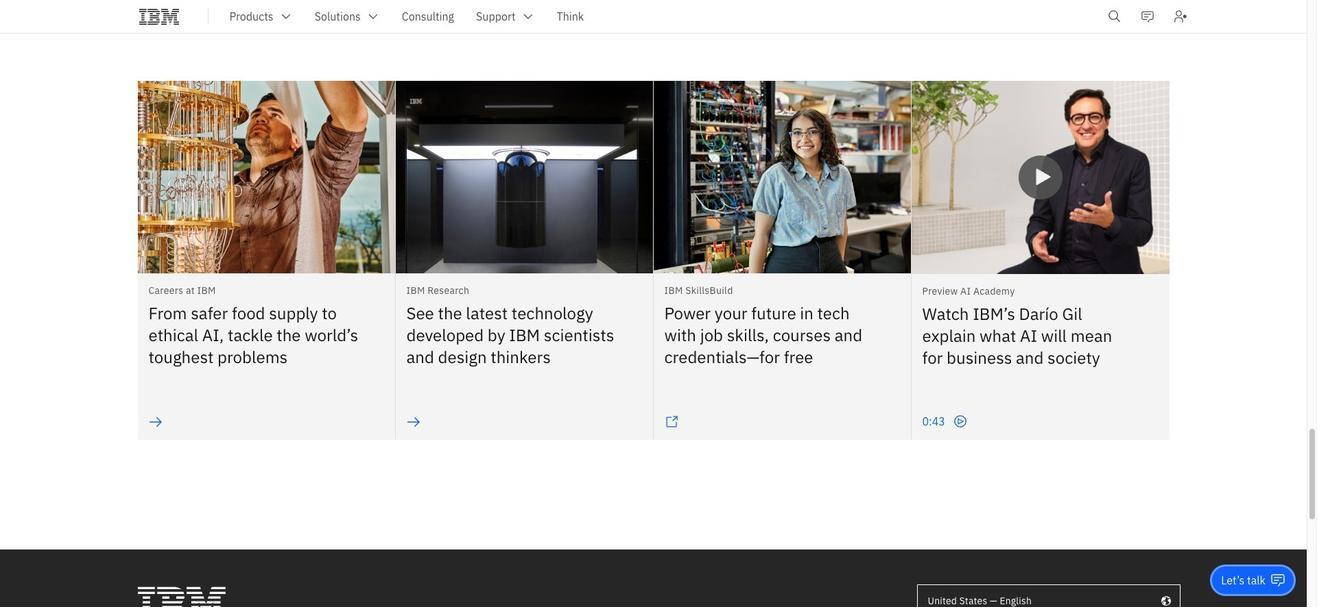 Task type: vqa. For each thing, say whether or not it's contained in the screenshot.
Let's talk ELEMENT
yes



Task type: locate. For each thing, give the bounding box(es) containing it.
let's talk element
[[1222, 574, 1266, 589]]



